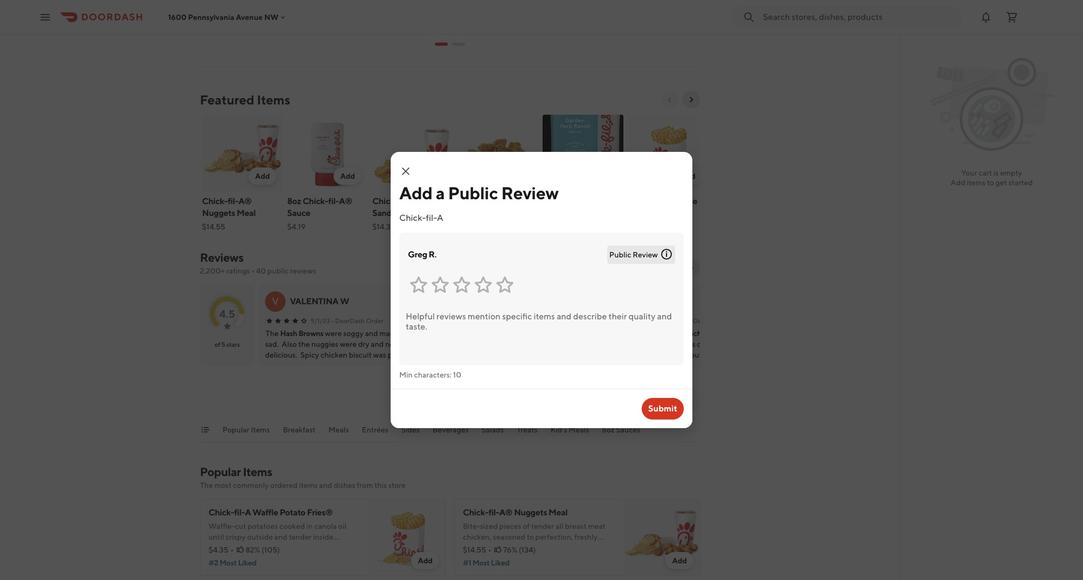 Task type: describe. For each thing, give the bounding box(es) containing it.
8oz for 8oz garden herb ranch sauce
[[543, 196, 557, 206]]

chick-fil-a® sandwich meal $14.39
[[372, 196, 430, 231]]

salads
[[482, 426, 504, 434]]

kid's meals
[[551, 426, 589, 434]]

8oz chick-fil-a® sauce image
[[287, 115, 368, 191]]

1600 pennsylvania avenue nw
[[168, 13, 279, 21]]

reviews link
[[200, 251, 243, 265]]

order for 8/8/23
[[538, 317, 555, 325]]

most for chick-fil-a waffle potato fries®
[[220, 559, 237, 568]]

your
[[962, 169, 977, 177]]

8oz for 8oz sauces
[[602, 426, 615, 434]]

store
[[389, 481, 406, 490]]

2 off from the left
[[336, 3, 348, 14]]

add inside button
[[602, 264, 617, 272]]

• up #1 most liked
[[488, 546, 492, 555]]

featured items
[[200, 92, 290, 107]]

public review
[[609, 251, 658, 259]]

reviews
[[200, 251, 243, 265]]

chick-fil-a® nuggets button
[[455, 113, 541, 239]]

nw
[[264, 13, 279, 21]]

items for popular items
[[251, 426, 270, 434]]

1 vertical spatial $14.55
[[463, 546, 486, 555]]

get
[[996, 178, 1007, 187]]

$14.55 inside chick-fil-a® nuggets meal $14.55
[[202, 223, 225, 231]]

potato for chick-fil-a waffle potato fries® waffle-cut potatoes cooked in canola oil until crispy outside and tender inside. sprinkled with sea salt.
[[280, 508, 306, 518]]

• doordash order for 8/8/23
[[503, 317, 555, 325]]

0 vertical spatial review
[[501, 183, 559, 203]]

ordered
[[270, 481, 298, 490]]

spicy
[[621, 329, 639, 338]]

#2
[[209, 559, 218, 568]]

8oz garden herb ranch sauce
[[543, 196, 608, 218]]

doordash for 5/11/23
[[678, 317, 708, 325]]

close add a public review image
[[399, 165, 412, 178]]

chick-fil-a® nuggets
[[458, 196, 507, 218]]

nuggets for chick-fil-a® nuggets meal
[[514, 508, 547, 518]]

fil- for chick-fil-a waffle potato fries® waffle-cut potatoes cooked in canola oil until crispy outside and tender inside. sprinkled with sea salt.
[[234, 508, 245, 518]]

dishes
[[334, 481, 355, 490]]

• right 9/1/23
[[331, 317, 334, 325]]

chick-fil-a® sandwich meal image
[[372, 115, 453, 191]]

76% (134)
[[503, 546, 536, 555]]

$10
[[319, 3, 334, 14]]

$14.55 •
[[463, 546, 492, 555]]

#2 most liked
[[209, 559, 257, 568]]

potato for chick-fil-a waffle potato fries®
[[628, 208, 654, 218]]

chick- for chick-fil-a
[[399, 213, 426, 223]]

min characters: 10
[[399, 371, 461, 379]]

chick-fil-a waffle potato fries® waffle-cut potatoes cooked in canola oil until crispy outside and tender inside. sprinkled with sea salt.
[[209, 508, 347, 552]]

fruit cup button
[[655, 339, 687, 350]]

treats button
[[517, 425, 538, 442]]

meal for chick-fil-a® sandwich meal
[[411, 208, 430, 218]]

waffle-
[[209, 522, 235, 531]]

orders
[[266, 3, 293, 14]]

doordash for 8/8/23
[[507, 317, 536, 325]]

of
[[214, 341, 220, 349]]

liked for chick-fil-a® nuggets meal
[[491, 559, 510, 568]]

a® for chick-fil-a® nuggets meal
[[499, 508, 513, 518]]

8oz sauces
[[602, 426, 640, 434]]

sea
[[259, 544, 272, 552]]

chick-fil-a waffle potato fries®
[[628, 196, 697, 218]]

0 vertical spatial chick-fil-a® nuggets meal image
[[202, 115, 283, 191]]

1 meals from the left
[[329, 426, 349, 434]]

sides button
[[401, 425, 420, 442]]

ranch
[[543, 208, 567, 218]]

to for $10
[[308, 3, 317, 14]]

of 5 stars
[[214, 341, 240, 349]]

fries® for chick-fil-a waffle potato fries® waffle-cut potatoes cooked in canola oil until crispy outside and tender inside. sprinkled with sea salt.
[[307, 508, 333, 518]]

(105)
[[262, 546, 280, 555]]

• inside reviews 2,200+ ratings • 40 public reviews
[[251, 267, 255, 275]]

started
[[1009, 178, 1033, 187]]

popular for popular items
[[223, 426, 249, 434]]

#1 most liked
[[463, 559, 510, 568]]

add a public review
[[399, 183, 559, 203]]

popular items
[[223, 426, 270, 434]]

until
[[209, 533, 224, 542]]

82% (105)
[[246, 546, 280, 555]]

kid's meals button
[[551, 425, 589, 442]]

82%
[[246, 546, 260, 555]]

9/1/23
[[310, 317, 330, 325]]

commonly
[[233, 481, 269, 490]]

order for 5/11/23
[[709, 317, 727, 325]]

treats
[[517, 426, 538, 434]]

chick-fil-a® nuggets image
[[458, 115, 538, 191]]

• up #2 most liked
[[231, 546, 234, 555]]

2
[[259, 3, 264, 14]]

canola
[[314, 522, 337, 531]]

a for chick-fil-a
[[437, 213, 443, 223]]

with inside chick-fil-a waffle potato fries® waffle-cut potatoes cooked in canola oil until crispy outside and tender inside. sprinkled with sea salt.
[[243, 544, 258, 552]]

add inside dialog
[[399, 183, 433, 203]]

hash browns button
[[280, 328, 323, 339]]

• right 5/11/23
[[674, 317, 677, 325]]

10
[[453, 371, 461, 379]]

featured
[[200, 92, 254, 107]]

popular for popular items the most commonly ordered items and dishes from this store
[[200, 465, 241, 479]]

salads button
[[482, 425, 504, 442]]

waffle for chick-fil-a waffle potato fries®
[[672, 196, 697, 206]]

1600 pennsylvania avenue nw button
[[168, 13, 287, 21]]

with inside 40% off first 2 orders up to $10 off with 40welcome, valid on subtotals $15
[[350, 3, 369, 14]]

submit
[[648, 404, 677, 414]]

greg
[[408, 250, 427, 260]]

popular items the most commonly ordered items and dishes from this store
[[200, 465, 406, 490]]

add button for chick-fil-a® nuggets meal
[[249, 168, 276, 185]]

nuggets for chick-fil-a® nuggets meal $14.55
[[202, 208, 235, 218]]

a
[[436, 183, 445, 203]]

meal for chick-fil-a® nuggets meal
[[237, 208, 256, 218]]

chick- for chick-fil-a waffle potato fries®
[[628, 196, 654, 206]]

40welcome,
[[205, 16, 271, 27]]

8oz for 8oz chick-fil-a® sauce $4.19
[[287, 196, 301, 206]]

doordash for 9/1/23
[[335, 317, 365, 325]]

add review
[[602, 264, 644, 272]]

8oz sauces button
[[602, 425, 640, 442]]

reviews
[[290, 267, 316, 275]]

fil- for chick-fil-a® nuggets meal
[[489, 508, 499, 518]]

is
[[994, 169, 999, 177]]

w
[[340, 296, 349, 307]]

pennsylvania
[[188, 13, 234, 21]]

notification bell image
[[980, 11, 993, 23]]

popular items button
[[223, 425, 270, 442]]

valentina
[[290, 296, 339, 307]]

valid
[[273, 16, 293, 27]]

$4.35
[[209, 546, 228, 555]]

1600
[[168, 13, 187, 21]]

Item Search search field
[[545, 395, 691, 407]]

beverages button
[[433, 425, 469, 442]]

to for get
[[987, 178, 994, 187]]

8oz garden herb ranch sauce image
[[543, 115, 624, 191]]

chick- for chick-fil-a® sandwich meal $14.39
[[372, 196, 398, 206]]

next image
[[687, 264, 696, 272]]



Task type: locate. For each thing, give the bounding box(es) containing it.
review down public review at the top right of the page
[[618, 264, 644, 272]]

1 vertical spatial public
[[609, 251, 631, 259]]

subtotals
[[307, 16, 347, 27]]

review for add review
[[618, 264, 644, 272]]

crispy
[[226, 533, 246, 542]]

most for chick-fil-a® nuggets meal
[[473, 559, 490, 568]]

stars
[[226, 341, 240, 349]]

public right the a
[[448, 183, 498, 203]]

• doordash order right 8/8/23
[[503, 317, 555, 325]]

1 vertical spatial review
[[633, 251, 658, 259]]

a inside dialog
[[437, 213, 443, 223]]

8oz garden herb ranch sauce button
[[541, 113, 626, 239]]

1 vertical spatial fries®
[[307, 508, 333, 518]]

0 horizontal spatial waffle
[[252, 508, 278, 518]]

0 horizontal spatial sauce
[[287, 208, 310, 218]]

meals
[[329, 426, 349, 434], [569, 426, 589, 434]]

1 off from the left
[[227, 3, 239, 14]]

chick-fil-a waffle potato fries® image down store
[[369, 500, 446, 576]]

2 order from the left
[[538, 317, 555, 325]]

off right $10
[[336, 3, 348, 14]]

most
[[220, 559, 237, 568], [473, 559, 490, 568]]

0 horizontal spatial • doordash order
[[331, 317, 384, 325]]

a® inside 8oz chick-fil-a® sauce $4.19
[[339, 196, 352, 206]]

meals inside button
[[569, 426, 589, 434]]

chick- inside chick-fil-a waffle potato fries® waffle-cut potatoes cooked in canola oil until crispy outside and tender inside. sprinkled with sea salt.
[[209, 508, 234, 518]]

1 order from the left
[[366, 317, 384, 325]]

• doordash order down "w"
[[331, 317, 384, 325]]

• doordash order for 9/1/23
[[331, 317, 384, 325]]

Helpful reviews mention specific items and describe their quality and taste. text field
[[399, 305, 684, 365]]

fil- inside chick-fil-a® nuggets
[[483, 196, 494, 206]]

chick- for chick-fil-a® nuggets meal $14.55
[[202, 196, 228, 206]]

2 horizontal spatial doordash
[[678, 317, 708, 325]]

fries® inside 'chick-fil-a waffle potato fries®'
[[655, 208, 681, 218]]

items up the commonly
[[243, 465, 272, 479]]

select promotional banner element
[[435, 34, 465, 54]]

3 doordash from the left
[[678, 317, 708, 325]]

and left dishes
[[319, 481, 332, 490]]

fil- for chick-fil-a® sandwich meal $14.39
[[398, 196, 409, 206]]

items inside popular items the most commonly ordered items and dishes from this store
[[243, 465, 272, 479]]

min
[[399, 371, 413, 379]]

$14.39
[[372, 223, 395, 231]]

0 vertical spatial fries®
[[655, 208, 681, 218]]

1 vertical spatial with
[[243, 544, 258, 552]]

public
[[448, 183, 498, 203], [609, 251, 631, 259]]

with up $15
[[350, 3, 369, 14]]

chick- inside add a public review dialog
[[399, 213, 426, 223]]

0 vertical spatial public
[[448, 183, 498, 203]]

0 horizontal spatial nuggets
[[202, 208, 235, 218]]

items inside your cart is empty add items to get started
[[967, 178, 986, 187]]

1 sauce from the left
[[287, 208, 310, 218]]

chick-fil-a® nuggets meal
[[463, 508, 568, 518]]

nuggets up "reviews"
[[202, 208, 235, 218]]

entrées button
[[362, 425, 388, 442]]

items right ordered
[[299, 481, 318, 490]]

fries® inside chick-fil-a waffle potato fries® waffle-cut potatoes cooked in canola oil until crispy outside and tender inside. sprinkled with sea salt.
[[307, 508, 333, 518]]

8oz left the "sauces"
[[602, 426, 615, 434]]

review inside add review button
[[618, 264, 644, 272]]

2 most from the left
[[473, 559, 490, 568]]

0 items, open order cart image
[[1006, 11, 1019, 23]]

tender
[[289, 533, 312, 542]]

most down $14.55 •
[[473, 559, 490, 568]]

sandwich inside the 'spicy chicken sandwich fruit cup'
[[669, 329, 702, 338]]

herb
[[588, 196, 608, 206]]

0 vertical spatial $14.55
[[202, 223, 225, 231]]

sides
[[401, 426, 420, 434]]

next button of carousel image
[[687, 95, 696, 104]]

8oz
[[287, 196, 301, 206], [543, 196, 557, 206], [602, 426, 615, 434]]

0 horizontal spatial most
[[220, 559, 237, 568]]

liked down '82%'
[[238, 559, 257, 568]]

nuggets up (134)
[[514, 508, 547, 518]]

0 vertical spatial potato
[[628, 208, 654, 218]]

1 horizontal spatial and
[[319, 481, 332, 490]]

off up 40welcome,
[[227, 3, 239, 14]]

0 vertical spatial and
[[319, 481, 332, 490]]

liked down 76%
[[491, 559, 510, 568]]

0 horizontal spatial items
[[299, 481, 318, 490]]

0 horizontal spatial a
[[245, 508, 251, 518]]

0 vertical spatial a
[[664, 196, 670, 206]]

items down the your
[[967, 178, 986, 187]]

nuggets for chick-fil-a® nuggets
[[458, 208, 491, 218]]

0 horizontal spatial $14.55
[[202, 223, 225, 231]]

in
[[307, 522, 313, 531]]

40%
[[205, 3, 225, 14]]

1 horizontal spatial items
[[967, 178, 986, 187]]

1 horizontal spatial 8oz
[[543, 196, 557, 206]]

sauce for garden
[[569, 208, 592, 218]]

items inside button
[[251, 426, 270, 434]]

chick-fil-a® nuggets meal image
[[202, 115, 283, 191], [624, 500, 700, 576]]

sauce
[[287, 208, 310, 218], [569, 208, 592, 218]]

items inside popular items the most commonly ordered items and dishes from this store
[[299, 481, 318, 490]]

add button for chick-fil-a waffle potato fries®
[[674, 168, 702, 185]]

0 horizontal spatial with
[[243, 544, 258, 552]]

0 horizontal spatial sandwich
[[372, 208, 409, 218]]

1 vertical spatial and
[[274, 533, 287, 542]]

potato inside 'chick-fil-a waffle potato fries®'
[[628, 208, 654, 218]]

inside.
[[313, 533, 335, 542]]

cup
[[673, 340, 687, 349]]

sauce inside 8oz garden herb ranch sauce
[[569, 208, 592, 218]]

review up "ranch"
[[501, 183, 559, 203]]

1 horizontal spatial doordash
[[507, 317, 536, 325]]

fil- inside 'chick-fil-a waffle potato fries®'
[[654, 196, 664, 206]]

1 horizontal spatial sauce
[[569, 208, 592, 218]]

1 vertical spatial sandwich
[[669, 329, 702, 338]]

submit button
[[642, 398, 684, 420]]

chick-fil-a waffle potato fries® image down the previous button of carousel icon
[[628, 115, 709, 191]]

8oz chick-fil-a® sauce $4.19
[[287, 196, 352, 231]]

1 liked from the left
[[238, 559, 257, 568]]

1 horizontal spatial sandwich
[[669, 329, 702, 338]]

2 vertical spatial a
[[245, 508, 251, 518]]

fil- for chick-fil-a® nuggets
[[483, 196, 494, 206]]

nuggets
[[202, 208, 235, 218], [458, 208, 491, 218], [514, 508, 547, 518]]

2 horizontal spatial • doordash order
[[674, 317, 727, 325]]

1 horizontal spatial meal
[[411, 208, 430, 218]]

0 vertical spatial items
[[967, 178, 986, 187]]

kid's
[[551, 426, 567, 434]]

3 order from the left
[[709, 317, 727, 325]]

0 horizontal spatial order
[[366, 317, 384, 325]]

1 vertical spatial to
[[987, 178, 994, 187]]

items
[[257, 92, 290, 107], [251, 426, 270, 434], [243, 465, 272, 479]]

popular inside popular items the most commonly ordered items and dishes from this store
[[200, 465, 241, 479]]

2 horizontal spatial nuggets
[[514, 508, 547, 518]]

a inside chick-fil-a waffle potato fries® waffle-cut potatoes cooked in canola oil until crispy outside and tender inside. sprinkled with sea salt.
[[245, 508, 251, 518]]

to inside your cart is empty add items to get started
[[987, 178, 994, 187]]

open menu image
[[39, 11, 52, 23]]

items for featured items
[[257, 92, 290, 107]]

fil- inside add a public review dialog
[[426, 213, 437, 223]]

fil-
[[228, 196, 238, 206], [328, 196, 339, 206], [398, 196, 409, 206], [483, 196, 494, 206], [654, 196, 664, 206], [426, 213, 437, 223], [234, 508, 245, 518], [489, 508, 499, 518]]

chick- inside 8oz chick-fil-a® sauce $4.19
[[303, 196, 328, 206]]

ratings
[[226, 267, 250, 275]]

fil- for chick-fil-a waffle potato fries®
[[654, 196, 664, 206]]

1 horizontal spatial $14.55
[[463, 546, 486, 555]]

5
[[221, 341, 225, 349]]

fil- for chick-fil-a
[[426, 213, 437, 223]]

first
[[241, 3, 257, 14]]

nuggets inside chick-fil-a® nuggets meal $14.55
[[202, 208, 235, 218]]

order for 9/1/23
[[366, 317, 384, 325]]

• right 8/8/23
[[503, 317, 505, 325]]

1 horizontal spatial fries®
[[655, 208, 681, 218]]

a® for chick-fil-a® nuggets meal $14.55
[[238, 196, 252, 206]]

$14.55 up #1 at left bottom
[[463, 546, 486, 555]]

and inside chick-fil-a waffle potato fries® waffle-cut potatoes cooked in canola oil until crispy outside and tender inside. sprinkled with sea salt.
[[274, 533, 287, 542]]

empty
[[1000, 169, 1022, 177]]

a® for chick-fil-a® sandwich meal $14.39
[[409, 196, 422, 206]]

nuggets down add a public review
[[458, 208, 491, 218]]

r.
[[429, 250, 437, 260]]

0 horizontal spatial potato
[[280, 508, 306, 518]]

fil- inside chick-fil-a® sandwich meal $14.39
[[398, 196, 409, 206]]

1 horizontal spatial chick-fil-a waffle potato fries® image
[[628, 115, 709, 191]]

0 horizontal spatial meals
[[329, 426, 349, 434]]

chick-fil-a
[[399, 213, 443, 223]]

8oz inside 8oz chick-fil-a® sauce $4.19
[[287, 196, 301, 206]]

doordash right 8/8/23
[[507, 317, 536, 325]]

meals left entrées
[[329, 426, 349, 434]]

greg r.
[[408, 250, 437, 260]]

sandwich up $14.39
[[372, 208, 409, 218]]

a inside 'chick-fil-a waffle potato fries®'
[[664, 196, 670, 206]]

1 horizontal spatial with
[[350, 3, 369, 14]]

2 vertical spatial review
[[618, 264, 644, 272]]

chick- inside 'chick-fil-a waffle potato fries®'
[[628, 196, 654, 206]]

and up salt.
[[274, 533, 287, 542]]

featured items heading
[[200, 91, 290, 108]]

2 vertical spatial items
[[243, 465, 272, 479]]

2 • doordash order from the left
[[503, 317, 555, 325]]

0 horizontal spatial off
[[227, 3, 239, 14]]

fil- inside 8oz chick-fil-a® sauce $4.19
[[328, 196, 339, 206]]

sandwich
[[372, 208, 409, 218], [669, 329, 702, 338]]

characters:
[[414, 371, 452, 379]]

sauce down garden at the right of page
[[569, 208, 592, 218]]

2 sauce from the left
[[569, 208, 592, 218]]

$15
[[349, 16, 363, 27]]

0 vertical spatial popular
[[223, 426, 249, 434]]

sauce for chick-
[[287, 208, 310, 218]]

0 horizontal spatial 8oz
[[287, 196, 301, 206]]

popular inside popular items button
[[223, 426, 249, 434]]

items left the breakfast
[[251, 426, 270, 434]]

a for chick-fil-a waffle potato fries® waffle-cut potatoes cooked in canola oil until crispy outside and tender inside. sprinkled with sea salt.
[[245, 508, 251, 518]]

with down outside
[[243, 544, 258, 552]]

doordash down "w"
[[335, 317, 365, 325]]

1 horizontal spatial to
[[987, 178, 994, 187]]

add review button
[[595, 259, 651, 276]]

1 horizontal spatial a
[[437, 213, 443, 223]]

a® inside chick-fil-a® sandwich meal $14.39
[[409, 196, 422, 206]]

chick-
[[202, 196, 228, 206], [303, 196, 328, 206], [372, 196, 398, 206], [458, 196, 483, 206], [628, 196, 654, 206], [399, 213, 426, 223], [209, 508, 234, 518], [463, 508, 489, 518]]

chick- for chick-fil-a waffle potato fries® waffle-cut potatoes cooked in canola oil until crispy outside and tender inside. sprinkled with sea salt.
[[209, 508, 234, 518]]

0 vertical spatial to
[[308, 3, 317, 14]]

add a public review dialog
[[391, 152, 693, 428]]

meal inside chick-fil-a® sandwich meal $14.39
[[411, 208, 430, 218]]

chick- for chick-fil-a® nuggets
[[458, 196, 483, 206]]

1 vertical spatial waffle
[[252, 508, 278, 518]]

1 • doordash order from the left
[[331, 317, 384, 325]]

beverages
[[433, 426, 469, 434]]

off
[[227, 3, 239, 14], [336, 3, 348, 14]]

1 horizontal spatial nuggets
[[458, 208, 491, 218]]

1 most from the left
[[220, 559, 237, 568]]

hash browns
[[280, 329, 323, 338]]

fil- inside chick-fil-a® nuggets meal $14.55
[[228, 196, 238, 206]]

add button for 8oz chick-fil-a® sauce
[[334, 168, 362, 185]]

waffle inside chick-fil-a waffle potato fries® waffle-cut potatoes cooked in canola oil until crispy outside and tender inside. sprinkled with sea salt.
[[252, 508, 278, 518]]

potato inside chick-fil-a waffle potato fries® waffle-cut potatoes cooked in canola oil until crispy outside and tender inside. sprinkled with sea salt.
[[280, 508, 306, 518]]

0 horizontal spatial fries®
[[307, 508, 333, 518]]

1 horizontal spatial public
[[609, 251, 631, 259]]

doordash up cup
[[678, 317, 708, 325]]

1 vertical spatial items
[[299, 481, 318, 490]]

review up 'add review'
[[633, 251, 658, 259]]

0 horizontal spatial meal
[[237, 208, 256, 218]]

8oz up $4.19
[[287, 196, 301, 206]]

fil- inside chick-fil-a waffle potato fries® waffle-cut potatoes cooked in canola oil until crispy outside and tender inside. sprinkled with sea salt.
[[234, 508, 245, 518]]

1 horizontal spatial most
[[473, 559, 490, 568]]

2 doordash from the left
[[507, 317, 536, 325]]

meals button
[[329, 425, 349, 442]]

• doordash order
[[331, 317, 384, 325], [503, 317, 555, 325], [674, 317, 727, 325]]

on
[[295, 16, 306, 27]]

a® inside chick-fil-a® nuggets
[[494, 196, 507, 206]]

chick- for chick-fil-a® nuggets meal
[[463, 508, 489, 518]]

1 vertical spatial popular
[[200, 465, 241, 479]]

1 horizontal spatial order
[[538, 317, 555, 325]]

1 horizontal spatial off
[[336, 3, 348, 14]]

2 horizontal spatial 8oz
[[602, 426, 615, 434]]

0 vertical spatial waffle
[[672, 196, 697, 206]]

sauce inside 8oz chick-fil-a® sauce $4.19
[[287, 208, 310, 218]]

v
[[272, 296, 279, 307]]

2 meals from the left
[[569, 426, 589, 434]]

waffle inside 'chick-fil-a waffle potato fries®'
[[672, 196, 697, 206]]

sauces
[[616, 426, 640, 434]]

breakfast
[[283, 426, 316, 434]]

0 horizontal spatial and
[[274, 533, 287, 542]]

1 vertical spatial items
[[251, 426, 270, 434]]

to inside 40% off first 2 orders up to $10 off with 40welcome, valid on subtotals $15
[[308, 3, 317, 14]]

40% off first 2 orders up to $10 off with 40welcome, valid on subtotals $15
[[205, 3, 369, 27]]

add inside your cart is empty add items to get started
[[951, 178, 966, 187]]

outside
[[247, 533, 273, 542]]

0 horizontal spatial chick-fil-a waffle potato fries® image
[[369, 500, 446, 576]]

fruit
[[655, 340, 671, 349]]

previous image
[[666, 264, 674, 272]]

• doordash order for 5/11/23
[[674, 317, 727, 325]]

to right up
[[308, 3, 317, 14]]

• left 40
[[251, 267, 255, 275]]

1 vertical spatial chick-fil-a® nuggets meal image
[[624, 500, 700, 576]]

0 horizontal spatial public
[[448, 183, 498, 203]]

2 liked from the left
[[491, 559, 510, 568]]

0 vertical spatial chick-fil-a waffle potato fries® image
[[628, 115, 709, 191]]

a for chick-fil-a waffle potato fries®
[[664, 196, 670, 206]]

entrées
[[362, 426, 388, 434]]

chick- inside chick-fil-a® nuggets meal $14.55
[[202, 196, 228, 206]]

public up 'add review'
[[609, 251, 631, 259]]

0 horizontal spatial to
[[308, 3, 317, 14]]

8oz inside button
[[602, 426, 615, 434]]

the
[[200, 481, 213, 490]]

1 horizontal spatial meals
[[569, 426, 589, 434]]

chick- inside chick-fil-a® nuggets
[[458, 196, 483, 206]]

chick- inside chick-fil-a® sandwich meal $14.39
[[372, 196, 398, 206]]

3 • doordash order from the left
[[674, 317, 727, 325]]

0 vertical spatial items
[[257, 92, 290, 107]]

•
[[251, 267, 255, 275], [331, 317, 334, 325], [503, 317, 505, 325], [674, 317, 677, 325], [231, 546, 234, 555], [488, 546, 492, 555]]

fil- for chick-fil-a® nuggets meal $14.55
[[228, 196, 238, 206]]

2 horizontal spatial meal
[[549, 508, 568, 518]]

meals right kid's on the right bottom of the page
[[569, 426, 589, 434]]

8oz inside 8oz garden herb ranch sauce
[[543, 196, 557, 206]]

1 horizontal spatial potato
[[628, 208, 654, 218]]

from
[[357, 481, 373, 490]]

2 horizontal spatial a
[[664, 196, 670, 206]]

with
[[350, 3, 369, 14], [243, 544, 258, 552]]

your cart is empty add items to get started
[[951, 169, 1033, 187]]

(134)
[[519, 546, 536, 555]]

waffle for chick-fil-a waffle potato fries® waffle-cut potatoes cooked in canola oil until crispy outside and tender inside. sprinkled with sea salt.
[[252, 508, 278, 518]]

0 horizontal spatial doordash
[[335, 317, 365, 325]]

5/11/23
[[651, 317, 673, 325]]

review
[[501, 183, 559, 203], [633, 251, 658, 259], [618, 264, 644, 272]]

meal inside chick-fil-a® nuggets meal $14.55
[[237, 208, 256, 218]]

most down $4.35 •
[[220, 559, 237, 568]]

to left the get
[[987, 178, 994, 187]]

breakfast button
[[283, 425, 316, 442]]

valentina w
[[290, 296, 349, 307]]

a® for chick-fil-a® nuggets
[[494, 196, 507, 206]]

potato up cooked
[[280, 508, 306, 518]]

doordash
[[335, 317, 365, 325], [507, 317, 536, 325], [678, 317, 708, 325]]

items inside heading
[[257, 92, 290, 107]]

public
[[268, 267, 289, 275]]

1 horizontal spatial liked
[[491, 559, 510, 568]]

spicy chicken sandwich button
[[621, 328, 702, 339]]

#1
[[463, 559, 471, 568]]

1 horizontal spatial waffle
[[672, 196, 697, 206]]

potato up public review at the top right of the page
[[628, 208, 654, 218]]

$14.55
[[202, 223, 225, 231], [463, 546, 486, 555]]

sandwich up cup
[[669, 329, 702, 338]]

fries® for chick-fil-a waffle potato fries®
[[655, 208, 681, 218]]

items right featured
[[257, 92, 290, 107]]

0 horizontal spatial chick-fil-a® nuggets meal image
[[202, 115, 283, 191]]

$4.35 •
[[209, 546, 234, 555]]

potatoes
[[248, 522, 278, 531]]

1 vertical spatial a
[[437, 213, 443, 223]]

a
[[664, 196, 670, 206], [437, 213, 443, 223], [245, 508, 251, 518]]

chick-fil-a waffle potato fries® image
[[628, 115, 709, 191], [369, 500, 446, 576]]

$14.55 up "reviews"
[[202, 223, 225, 231]]

4.5
[[219, 307, 235, 320]]

0 vertical spatial sandwich
[[372, 208, 409, 218]]

nuggets inside chick-fil-a® nuggets
[[458, 208, 491, 218]]

1 doordash from the left
[[335, 317, 365, 325]]

1 vertical spatial potato
[[280, 508, 306, 518]]

1 vertical spatial chick-fil-a waffle potato fries® image
[[369, 500, 446, 576]]

0 vertical spatial with
[[350, 3, 369, 14]]

a® inside chick-fil-a® nuggets meal $14.55
[[238, 196, 252, 206]]

1 horizontal spatial • doordash order
[[503, 317, 555, 325]]

previous button of carousel image
[[666, 95, 674, 104]]

1 horizontal spatial chick-fil-a® nuggets meal image
[[624, 500, 700, 576]]

review for public review
[[633, 251, 658, 259]]

avenue
[[236, 13, 263, 21]]

• doordash order up cup
[[674, 317, 727, 325]]

0 horizontal spatial liked
[[238, 559, 257, 568]]

2 horizontal spatial order
[[709, 317, 727, 325]]

sandwich inside chick-fil-a® sandwich meal $14.39
[[372, 208, 409, 218]]

sauce up $4.19
[[287, 208, 310, 218]]

8oz up "ranch"
[[543, 196, 557, 206]]

liked for chick-fil-a waffle potato fries®
[[238, 559, 257, 568]]

sprinkled
[[209, 544, 241, 552]]

fries®
[[655, 208, 681, 218], [307, 508, 333, 518]]

items for popular items the most commonly ordered items and dishes from this store
[[243, 465, 272, 479]]

and inside popular items the most commonly ordered items and dishes from this store
[[319, 481, 332, 490]]



Task type: vqa. For each thing, say whether or not it's contained in the screenshot.
9:25 within full menu 12:15 pm - 3:25 pm; 5:15 pm - 9:25 pm
no



